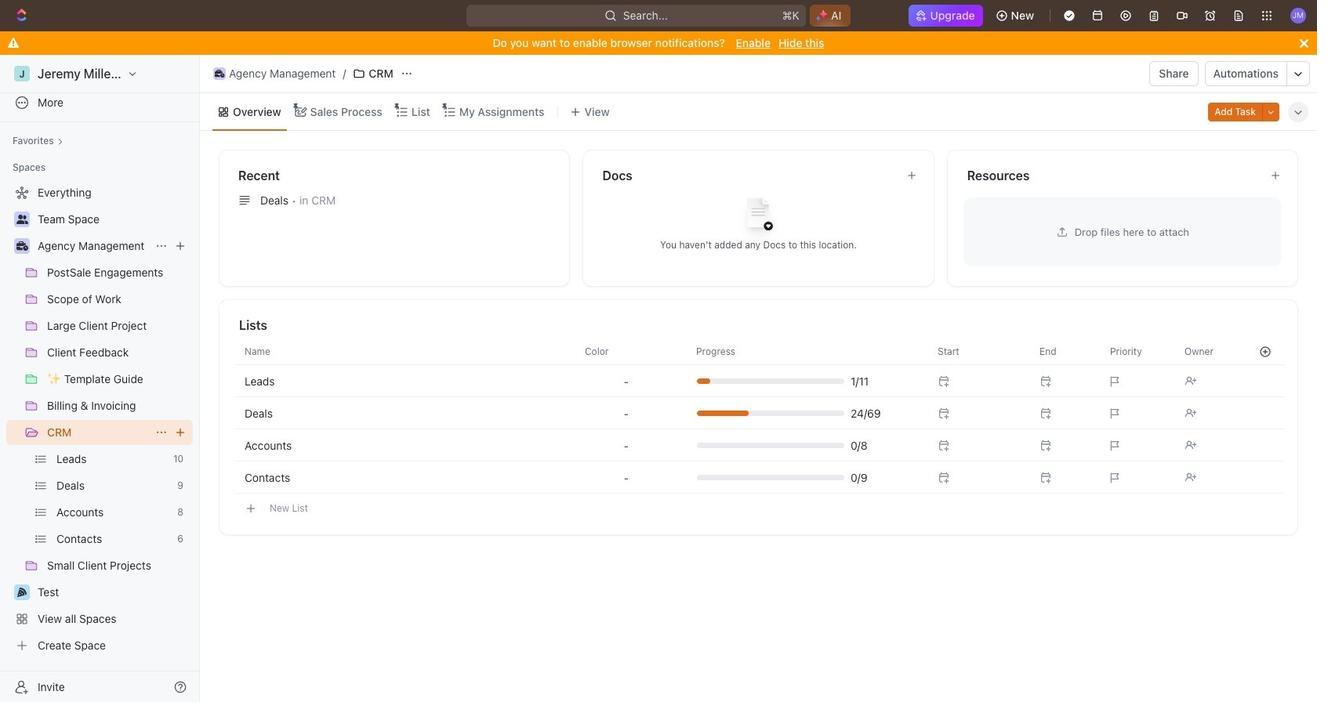 Task type: vqa. For each thing, say whether or not it's contained in the screenshot.
Good
no



Task type: describe. For each thing, give the bounding box(es) containing it.
no most used docs image
[[728, 186, 790, 248]]

sidebar navigation
[[0, 55, 203, 703]]

dropdown menu image
[[624, 408, 629, 420]]

3 dropdown menu image from the top
[[624, 472, 629, 484]]

business time image
[[215, 70, 225, 78]]

business time image
[[16, 242, 28, 251]]

pizza slice image
[[17, 588, 27, 598]]

2 dropdown menu image from the top
[[624, 440, 629, 452]]



Task type: locate. For each thing, give the bounding box(es) containing it.
tree
[[6, 180, 193, 659]]

0 vertical spatial dropdown menu image
[[624, 375, 629, 388]]

2 vertical spatial dropdown menu image
[[624, 472, 629, 484]]

jeremy miller's workspace, , element
[[14, 66, 30, 82]]

tree inside the sidebar navigation
[[6, 180, 193, 659]]

user group image
[[16, 215, 28, 224]]

1 vertical spatial dropdown menu image
[[624, 440, 629, 452]]

dropdown menu image
[[624, 375, 629, 388], [624, 440, 629, 452], [624, 472, 629, 484]]

1 dropdown menu image from the top
[[624, 375, 629, 388]]



